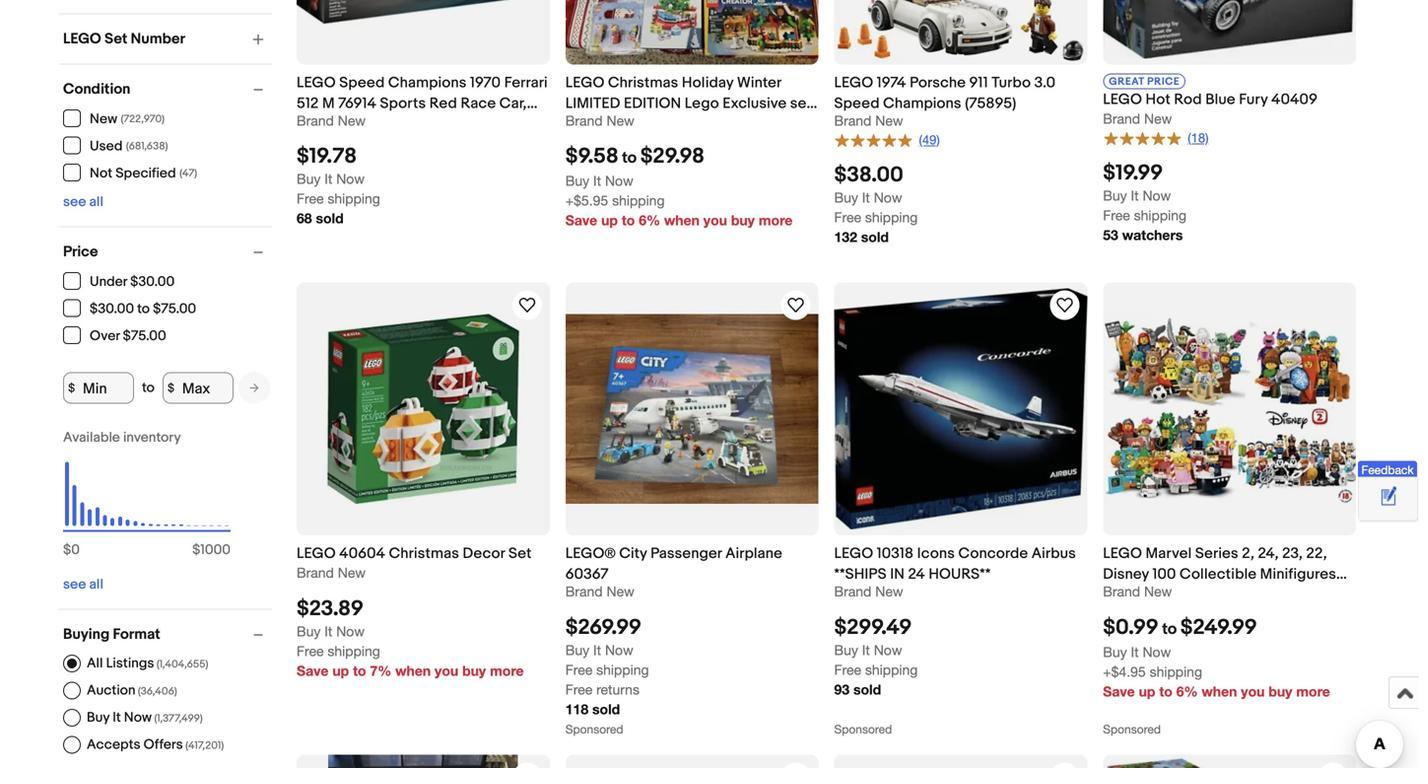 Task type: locate. For each thing, give the bounding box(es) containing it.
2 vertical spatial up
[[1140, 683, 1156, 699]]

1 vertical spatial you
[[435, 662, 459, 679]]

$38.00
[[835, 162, 904, 188]]

more up watch lego minecraft: the pig house (21170) image
[[1297, 683, 1331, 699]]

2 see from the top
[[63, 576, 86, 593]]

number
[[131, 30, 185, 48]]

brand up $23.89 in the left of the page
[[297, 565, 334, 581]]

up inside $23.89 buy it now free shipping save up to 7% when you buy more
[[333, 662, 349, 679]]

brand inside lego 1974 porsche 911 turbo 3.0 speed champions (75895) brand new
[[835, 112, 872, 128]]

new (722,970)
[[90, 111, 165, 128]]

buy up '+$4.95'
[[1104, 644, 1128, 660]]

price button
[[63, 243, 272, 261]]

winter
[[737, 74, 782, 91]]

0 horizontal spatial brand new
[[297, 112, 366, 128]]

0 vertical spatial more
[[759, 212, 793, 228]]

6% for $29.98
[[639, 212, 661, 228]]

lego for lego christmas holiday winter limited edition lego exclusive set pick! nib
[[566, 74, 605, 91]]

1 see from the top
[[63, 194, 86, 211]]

0 horizontal spatial 6%
[[639, 212, 661, 228]]

lego left 40604
[[297, 545, 336, 563]]

more up the watch lego® city passenger airplane 60367 icon
[[759, 212, 793, 228]]

shipping inside $19.78 buy it now free shipping 68 sold
[[328, 190, 380, 207]]

(49)
[[920, 132, 940, 147]]

it inside $299.49 buy it now free shipping 93 sold
[[863, 642, 871, 658]]

2 see all button from the top
[[63, 576, 103, 593]]

brand up (49) link
[[835, 112, 872, 128]]

$30.00 to $75.00 link
[[63, 299, 197, 318]]

new down hot
[[1145, 110, 1173, 126]]

new right m
[[338, 112, 366, 128]]

now down $19.78
[[336, 171, 365, 187]]

lego up 512
[[297, 74, 336, 91]]

sold inside $269.99 buy it now free shipping free returns 118 sold
[[593, 701, 620, 717]]

lego minecraft: the pig house (21170) image
[[1104, 755, 1357, 768]]

more
[[759, 212, 793, 228], [490, 662, 524, 679], [1297, 683, 1331, 699]]

passenger
[[651, 545, 722, 563]]

up down '+$4.95'
[[1140, 683, 1156, 699]]

brand inside the lego 10318 icons concorde airbus **ships in 24 hours** brand new
[[835, 583, 872, 600]]

offers
[[144, 736, 183, 753]]

shipping up "returns"
[[597, 661, 649, 678]]

graph of available inventory between $0 and $1000+ image
[[63, 429, 231, 568]]

more inside the $0.99 to $249.99 buy it now +$4.95 shipping save up to 6% when you buy more
[[1297, 683, 1331, 699]]

0 horizontal spatial ferrari
[[297, 115, 340, 133]]

lego 10318 icons concorde airbus **ships in 24 hours** brand new
[[835, 545, 1077, 600]]

1000
[[201, 542, 231, 559]]

it down $23.89 in the left of the page
[[325, 623, 333, 639]]

lego speed champions 1970 ferrari 512 m 76914 sports red race car, ferrari toy
[[297, 74, 548, 133]]

see all down not
[[63, 194, 103, 211]]

118
[[566, 701, 589, 717]]

1 vertical spatial when
[[396, 662, 431, 679]]

0 vertical spatial when
[[665, 212, 700, 228]]

lego inside "lego 40604 christmas decor set brand new"
[[297, 545, 336, 563]]

buy down $299.49
[[835, 642, 859, 658]]

shipping for $23.89
[[328, 643, 380, 659]]

buy down $23.89 in the left of the page
[[297, 623, 321, 639]]

2 horizontal spatial you
[[1242, 683, 1266, 699]]

shipping inside $23.89 buy it now free shipping save up to 7% when you buy more
[[328, 643, 380, 659]]

when inside the $0.99 to $249.99 buy it now +$4.95 shipping save up to 6% when you buy more
[[1202, 683, 1238, 699]]

set right decor
[[509, 545, 532, 563]]

0 vertical spatial you
[[704, 212, 728, 228]]

now inside $19.99 buy it now free shipping 53 watchers
[[1143, 187, 1172, 203]]

speed down "1974"
[[835, 94, 880, 112]]

1 vertical spatial champions
[[884, 94, 962, 112]]

shipping inside $269.99 buy it now free shipping free returns 118 sold
[[597, 661, 649, 678]]

0 vertical spatial save
[[566, 212, 598, 228]]

2 vertical spatial save
[[1104, 683, 1136, 699]]

buy inside $19.99 buy it now free shipping 53 watchers
[[1104, 187, 1128, 203]]

when right 7%
[[396, 662, 431, 679]]

lego 10318 icons concorde airbus **ships in 24 hours** link
[[835, 543, 1088, 583]]

champions down porsche
[[884, 94, 962, 112]]

lego inside the lego 10318 icons concorde airbus **ships in 24 hours** brand new
[[835, 545, 874, 563]]

0 horizontal spatial save
[[297, 662, 329, 679]]

shipping
[[328, 190, 380, 207], [612, 192, 665, 209], [1135, 207, 1187, 223], [866, 209, 918, 225], [328, 643, 380, 659], [597, 661, 649, 678], [866, 661, 918, 678], [1150, 663, 1203, 680]]

new up (49) link
[[876, 112, 904, 128]]

it down $19.99
[[1132, 187, 1139, 203]]

lego for lego 40604 christmas decor set brand new
[[297, 545, 336, 563]]

great price lego hot rod blue fury 40409 brand new
[[1104, 75, 1318, 126]]

sold right 132
[[862, 229, 889, 245]]

save for $9.58
[[566, 212, 598, 228]]

all up buying
[[89, 576, 103, 593]]

buy inside $38.00 buy it now free shipping 132 sold
[[835, 189, 859, 205]]

it inside $19.99 buy it now free shipping 53 watchers
[[1132, 187, 1139, 203]]

2 horizontal spatial brand new
[[1104, 583, 1173, 600]]

it inside $23.89 buy it now free shipping save up to 7% when you buy more
[[325, 623, 333, 639]]

watch lego 10318 icons concorde airbus **ships in 24 hours** image
[[1053, 293, 1077, 317]]

new up $269.99
[[607, 583, 635, 600]]

used
[[90, 138, 123, 155]]

city
[[620, 545, 647, 563]]

1 vertical spatial see all
[[63, 576, 103, 593]]

Minimum Value in $ text field
[[63, 372, 134, 404]]

brand up $9.58
[[566, 112, 603, 128]]

free
[[297, 190, 324, 207], [1104, 207, 1131, 223], [835, 209, 862, 225], [297, 643, 324, 659], [566, 661, 593, 678], [835, 661, 862, 678], [566, 681, 593, 697]]

(36,406)
[[138, 685, 177, 698]]

lego set number
[[63, 30, 185, 48]]

1 see all from the top
[[63, 194, 103, 211]]

sold inside $19.78 buy it now free shipping 68 sold
[[316, 210, 344, 226]]

1 horizontal spatial you
[[704, 212, 728, 228]]

lego up **ships
[[835, 545, 874, 563]]

40604
[[339, 545, 386, 563]]

to
[[622, 148, 637, 168], [622, 212, 635, 228], [137, 301, 150, 318], [142, 380, 155, 396], [1163, 620, 1178, 639], [353, 662, 366, 679], [1160, 683, 1173, 699]]

limited
[[566, 94, 621, 112]]

it down $38.00
[[863, 189, 871, 205]]

$75.00 down $30.00 to $75.00
[[123, 328, 166, 345]]

2 horizontal spatial when
[[1202, 683, 1238, 699]]

1 horizontal spatial when
[[665, 212, 700, 228]]

now down $38.00
[[874, 189, 903, 205]]

see all
[[63, 194, 103, 211], [63, 576, 103, 593]]

see all button down not
[[63, 194, 103, 211]]

lego inside the lego speed champions 1970 ferrari 512 m 76914 sports red race car, ferrari toy
[[297, 74, 336, 91]]

watchers
[[1123, 227, 1184, 243]]

sold right 68
[[316, 210, 344, 226]]

 (1,404,655) Items text field
[[154, 658, 208, 671]]

buy inside $23.89 buy it now free shipping save up to 7% when you buy more
[[297, 623, 321, 639]]

it up '+$4.95'
[[1132, 644, 1139, 660]]

buy for $23.89
[[297, 623, 321, 639]]

now down $19.99
[[1143, 187, 1172, 203]]

new inside the great price lego hot rod blue fury 40409 brand new
[[1145, 110, 1173, 126]]

free inside $23.89 buy it now free shipping save up to 7% when you buy more
[[297, 643, 324, 659]]

free inside $19.78 buy it now free shipping 68 sold
[[297, 190, 324, 207]]

see
[[63, 194, 86, 211], [63, 576, 86, 593]]

new inside lego 1974 porsche 911 turbo 3.0 speed champions (75895) brand new
[[876, 112, 904, 128]]

1 see all button from the top
[[63, 194, 103, 211]]

6% inside $9.58 to $29.98 buy it now +$5.95 shipping save up to 6% when you buy more
[[639, 212, 661, 228]]

0 horizontal spatial set
[[105, 30, 128, 48]]

sports
[[380, 94, 426, 112]]

hot
[[1146, 90, 1171, 108]]

up for $9.58
[[602, 212, 618, 228]]

10318
[[877, 545, 914, 563]]

1 horizontal spatial set
[[509, 545, 532, 563]]

buy inside $19.78 buy it now free shipping 68 sold
[[297, 171, 321, 187]]

new inside the lego 10318 icons concorde airbus **ships in 24 hours** brand new
[[876, 583, 904, 600]]

now down $269.99
[[605, 642, 634, 658]]

0 horizontal spatial more
[[490, 662, 524, 679]]

buy down $19.78
[[297, 171, 321, 187]]

1970
[[470, 74, 501, 91]]

new
[[1145, 110, 1173, 126], [90, 111, 117, 128], [338, 112, 366, 128], [607, 112, 635, 128], [876, 112, 904, 128], [338, 565, 366, 581], [607, 583, 635, 600], [876, 583, 904, 600], [1145, 583, 1173, 600]]

0 horizontal spatial you
[[435, 662, 459, 679]]

1 horizontal spatial christmas
[[608, 74, 679, 91]]

free for $269.99
[[566, 661, 593, 678]]

ferrari down m
[[297, 115, 340, 133]]

to inside $23.89 buy it now free shipping save up to 7% when you buy more
[[353, 662, 366, 679]]

$30.00 up over $75.00 'link'
[[90, 301, 134, 318]]

free inside $38.00 buy it now free shipping 132 sold
[[835, 209, 862, 225]]

it for $23.89
[[325, 623, 333, 639]]

buy down $38.00
[[835, 189, 859, 205]]

lego up limited
[[566, 74, 605, 91]]

1 horizontal spatial 6%
[[1177, 683, 1199, 699]]

save down +$5.95
[[566, 212, 598, 228]]

see for condition
[[63, 194, 86, 211]]

lego 40604 christmas decor set link
[[297, 543, 550, 564]]

lego down the great
[[1104, 90, 1143, 108]]

0 vertical spatial see all button
[[63, 194, 103, 211]]

0 horizontal spatial champions
[[388, 74, 467, 91]]

up left 7%
[[333, 662, 349, 679]]

turbo
[[992, 74, 1032, 91]]

save down '+$4.95'
[[1104, 683, 1136, 699]]

speed inside lego 1974 porsche 911 turbo 3.0 speed champions (75895) brand new
[[835, 94, 880, 112]]

1 vertical spatial $75.00
[[123, 328, 166, 345]]

over
[[90, 328, 120, 345]]

6% inside the $0.99 to $249.99 buy it now +$4.95 shipping save up to 6% when you buy more
[[1177, 683, 1199, 699]]

when inside $9.58 to $29.98 buy it now +$5.95 shipping save up to 6% when you buy more
[[665, 212, 700, 228]]

save inside $9.58 to $29.98 buy it now +$5.95 shipping save up to 6% when you buy more
[[566, 212, 598, 228]]

when down $249.99
[[1202, 683, 1238, 699]]

it
[[325, 171, 333, 187], [594, 173, 602, 189], [1132, 187, 1139, 203], [863, 189, 871, 205], [325, 623, 333, 639], [594, 642, 602, 658], [863, 642, 871, 658], [1132, 644, 1139, 660], [113, 709, 121, 726]]

buy inside $9.58 to $29.98 buy it now +$5.95 shipping save up to 6% when you buy more
[[566, 173, 590, 189]]

feedback
[[1362, 463, 1415, 477]]

2 horizontal spatial buy
[[1269, 683, 1293, 699]]

it down $299.49
[[863, 642, 871, 658]]

lego 1974 porsche 911 turbo 3.0 speed champions (75895) link
[[835, 72, 1088, 112]]

save inside $23.89 buy it now free shipping save up to 7% when you buy more
[[297, 662, 329, 679]]

buy up +$5.95
[[566, 173, 590, 189]]

0 vertical spatial see
[[63, 194, 86, 211]]

free inside $299.49 buy it now free shipping 93 sold
[[835, 661, 862, 678]]

buy for $9.58
[[731, 212, 755, 228]]

all
[[87, 655, 103, 672]]

shipping inside $38.00 buy it now free shipping 132 sold
[[866, 209, 918, 225]]

shipping down $299.49
[[866, 661, 918, 678]]

1 horizontal spatial ferrari
[[505, 74, 548, 91]]

(18) link
[[1104, 129, 1209, 146]]

when for $9.58
[[665, 212, 700, 228]]

lego for lego speed champions 1970 ferrari 512 m 76914 sports red race car, ferrari toy
[[297, 74, 336, 91]]

brand down the great
[[1104, 110, 1141, 126]]

brand new for $0.99
[[1104, 583, 1173, 600]]

shipping right +$5.95
[[612, 192, 665, 209]]

lego inside lego christmas holiday winter limited edition lego exclusive set pick! nib
[[566, 74, 605, 91]]

brand inside the great price lego hot rod blue fury 40409 brand new
[[1104, 110, 1141, 126]]

you inside $9.58 to $29.98 buy it now +$5.95 shipping save up to 6% when you buy more
[[704, 212, 728, 228]]

lego speed champions 1970 ferrari 512 m 76914 sports red race car, ferrari toy heading
[[297, 74, 548, 133]]

when down $29.98
[[665, 212, 700, 228]]

all for condition
[[89, 194, 103, 211]]

1 horizontal spatial up
[[602, 212, 618, 228]]

when
[[665, 212, 700, 228], [396, 662, 431, 679], [1202, 683, 1238, 699]]

buy inside the $0.99 to $249.99 buy it now +$4.95 shipping save up to 6% when you buy more
[[1269, 683, 1293, 699]]

0 horizontal spatial christmas
[[389, 545, 460, 563]]

buy down $19.99
[[1104, 187, 1128, 203]]

now inside $9.58 to $29.98 buy it now +$5.95 shipping save up to 6% when you buy more
[[605, 173, 634, 189]]

listings
[[106, 655, 154, 672]]

buy inside $299.49 buy it now free shipping 93 sold
[[835, 642, 859, 658]]

now inside $38.00 buy it now free shipping 132 sold
[[874, 189, 903, 205]]

watch lego® city passenger airplane 60367 image
[[784, 293, 808, 317]]

0 vertical spatial buy
[[731, 212, 755, 228]]

all for price
[[89, 576, 103, 593]]

buy for $299.49
[[835, 642, 859, 658]]

shipping up watchers
[[1135, 207, 1187, 223]]

2 vertical spatial more
[[1297, 683, 1331, 699]]

lego for lego marvel series 2, 24, 23, 22, disney 100 collectible minifigures authentic
[[1104, 545, 1143, 563]]

lego inside lego 1974 porsche 911 turbo 3.0 speed champions (75895) brand new
[[835, 74, 874, 91]]

lego
[[63, 30, 101, 48], [297, 74, 336, 91], [566, 74, 605, 91], [835, 74, 874, 91], [1104, 90, 1143, 108], [297, 545, 336, 563], [835, 545, 874, 563], [1104, 545, 1143, 563]]

now down auction (36,406)
[[124, 709, 152, 726]]

watch lego 40604 christmas decor set image
[[515, 293, 539, 317]]

(722,970)
[[121, 113, 165, 126]]

shipping up 7%
[[328, 643, 380, 659]]

2,
[[1243, 545, 1255, 563]]

brand new up $19.78
[[297, 112, 366, 128]]

2 horizontal spatial up
[[1140, 683, 1156, 699]]

1 vertical spatial see all button
[[63, 576, 103, 593]]

watch new lego winter carriage ride set 40603 christmas holiday village gwp w/minifigs image
[[1053, 766, 1077, 768]]

now for $19.99
[[1143, 187, 1172, 203]]

1 vertical spatial $30.00
[[90, 301, 134, 318]]

champions inside the lego speed champions 1970 ferrari 512 m 76914 sports red race car, ferrari toy
[[388, 74, 467, 91]]

more up watch lego star wars mystery bag random figures minifgures rare rex cody fox + $15+ "image"
[[490, 662, 524, 679]]

$30.00 up $30.00 to $75.00
[[130, 274, 175, 290]]

23,
[[1283, 545, 1304, 563]]

6% down $29.98
[[639, 212, 661, 228]]

1 vertical spatial more
[[490, 662, 524, 679]]

more inside $23.89 buy it now free shipping save up to 7% when you buy more
[[490, 662, 524, 679]]

buy for $0.99
[[1269, 683, 1293, 699]]

40409
[[1272, 90, 1318, 108]]

1 vertical spatial all
[[89, 576, 103, 593]]

0 vertical spatial speed
[[339, 74, 385, 91]]

shipping inside $9.58 to $29.98 buy it now +$5.95 shipping save up to 6% when you buy more
[[612, 192, 665, 209]]

lego for lego 1974 porsche 911 turbo 3.0 speed champions (75895) brand new
[[835, 74, 874, 91]]

up inside the $0.99 to $249.99 buy it now +$4.95 shipping save up to 6% when you buy more
[[1140, 683, 1156, 699]]

1 vertical spatial up
[[333, 662, 349, 679]]

buy inside $23.89 buy it now free shipping save up to 7% when you buy more
[[463, 662, 486, 679]]

0 vertical spatial champions
[[388, 74, 467, 91]]

2 vertical spatial buy
[[1269, 683, 1293, 699]]

shipping for $299.49
[[866, 661, 918, 678]]

set left number
[[105, 30, 128, 48]]

you
[[704, 212, 728, 228], [435, 662, 459, 679], [1242, 683, 1266, 699]]

sold inside $38.00 buy it now free shipping 132 sold
[[862, 229, 889, 245]]

save inside the $0.99 to $249.99 buy it now +$4.95 shipping save up to 6% when you buy more
[[1104, 683, 1136, 699]]

shipping for $19.78
[[328, 190, 380, 207]]

lego 40604 christmas decor set image
[[297, 314, 550, 504]]

2 horizontal spatial save
[[1104, 683, 1136, 699]]

**ships
[[835, 566, 887, 583]]

it inside $269.99 buy it now free shipping free returns 118 sold
[[594, 642, 602, 658]]

1 horizontal spatial more
[[759, 212, 793, 228]]

brand down lego® on the left bottom of page
[[566, 583, 603, 600]]

$75.00 down under $30.00
[[153, 301, 196, 318]]

rod
[[1175, 90, 1203, 108]]

1 all from the top
[[89, 194, 103, 211]]

512
[[297, 94, 319, 112]]

1 vertical spatial set
[[509, 545, 532, 563]]

0 vertical spatial ferrari
[[505, 74, 548, 91]]

now inside $269.99 buy it now free shipping free returns 118 sold
[[605, 642, 634, 658]]

it inside $38.00 buy it now free shipping 132 sold
[[863, 189, 871, 205]]

0 vertical spatial $75.00
[[153, 301, 196, 318]]

1 horizontal spatial buy
[[731, 212, 755, 228]]

new inside "lego 40604 christmas decor set brand new"
[[338, 565, 366, 581]]

shipping inside $299.49 buy it now free shipping 93 sold
[[866, 661, 918, 678]]

sold inside $299.49 buy it now free shipping 93 sold
[[854, 681, 882, 697]]

brand new up $0.99
[[1104, 583, 1173, 600]]

buy inside $9.58 to $29.98 buy it now +$5.95 shipping save up to 6% when you buy more
[[731, 212, 755, 228]]

+$5.95
[[566, 192, 609, 209]]

lego marvel series 2, 24, 23, 22, disney 100 collectible minifigures authentic heading
[[1104, 545, 1348, 604]]

lego 10318 icons concorde airbus **ships in 24 hours** image
[[835, 288, 1088, 530]]

speed up 76914 on the left of the page
[[339, 74, 385, 91]]

$30.00
[[130, 274, 175, 290], [90, 301, 134, 318]]

it down $19.78
[[325, 171, 333, 187]]

lego 10318 icons concorde airbus **ships in 24 hours** heading
[[835, 545, 1077, 583]]

1 horizontal spatial brand new
[[566, 112, 635, 128]]

911
[[970, 74, 989, 91]]

ferrari up car,
[[505, 74, 548, 91]]

lego marvel series 2, 24, 23, 22, disney 100 collectible minifigures authentic
[[1104, 545, 1337, 604]]

2 horizontal spatial more
[[1297, 683, 1331, 699]]

pick!
[[566, 115, 600, 133]]

0 horizontal spatial speed
[[339, 74, 385, 91]]

now inside $19.78 buy it now free shipping 68 sold
[[336, 171, 365, 187]]

now for $23.89
[[336, 623, 365, 639]]

it for $19.99
[[1132, 187, 1139, 203]]

it inside $19.78 buy it now free shipping 68 sold
[[325, 171, 333, 187]]

lego® city passenger airplane 60367 image
[[566, 314, 819, 504]]

watch lego star wars mystery bag random figures minifgures rare rex cody fox + $15+ image
[[515, 766, 539, 768]]

1 vertical spatial speed
[[835, 94, 880, 112]]

$
[[68, 381, 75, 395], [168, 381, 175, 395], [63, 542, 71, 559], [192, 542, 201, 559]]

now
[[336, 171, 365, 187], [605, 173, 634, 189], [1143, 187, 1172, 203], [874, 189, 903, 205], [336, 623, 365, 639], [605, 642, 634, 658], [874, 642, 903, 658], [1143, 644, 1172, 660], [124, 709, 152, 726]]

free for $38.00
[[835, 209, 862, 225]]

1 horizontal spatial speed
[[835, 94, 880, 112]]

0 horizontal spatial buy
[[463, 662, 486, 679]]

save down $23.89 in the left of the page
[[297, 662, 329, 679]]

2 vertical spatial when
[[1202, 683, 1238, 699]]

shipping inside the $0.99 to $249.99 buy it now +$4.95 shipping save up to 6% when you buy more
[[1150, 663, 1203, 680]]

see down 0
[[63, 576, 86, 593]]

sold for $299.49
[[854, 681, 882, 697]]

buy it now (1,377,499)
[[87, 709, 203, 726]]

new left 24
[[876, 583, 904, 600]]

see all for price
[[63, 576, 103, 593]]

ferrari
[[505, 74, 548, 91], [297, 115, 340, 133]]

$30.00 to $75.00
[[90, 301, 196, 318]]

now inside $23.89 buy it now free shipping save up to 7% when you buy more
[[336, 623, 365, 639]]

$19.99
[[1104, 160, 1164, 186]]

1 vertical spatial christmas
[[389, 545, 460, 563]]

see all button
[[63, 194, 103, 211], [63, 576, 103, 593]]

now inside the $0.99 to $249.99 buy it now +$4.95 shipping save up to 6% when you buy more
[[1143, 644, 1172, 660]]

1 horizontal spatial save
[[566, 212, 598, 228]]

2 see all from the top
[[63, 576, 103, 593]]

now down $299.49
[[874, 642, 903, 658]]

2 all from the top
[[89, 576, 103, 593]]

shipping right '+$4.95'
[[1150, 663, 1203, 680]]

lego inside lego marvel series 2, 24, 23, 22, disney 100 collectible minifigures authentic
[[1104, 545, 1143, 563]]

it down $269.99
[[594, 642, 602, 658]]

sold right '93'
[[854, 681, 882, 697]]

see all button down 0
[[63, 576, 103, 593]]

shipping down $38.00
[[866, 209, 918, 225]]

0 vertical spatial 6%
[[639, 212, 661, 228]]

Maximum Value in $ text field
[[163, 372, 234, 404]]

you down $29.98
[[704, 212, 728, 228]]

christmas left decor
[[389, 545, 460, 563]]

it for $38.00
[[863, 189, 871, 205]]

lego 1974 porsche 911 turbo 3.0 speed champions (75895) image
[[835, 0, 1088, 64]]

more for $0.99
[[1297, 683, 1331, 699]]

(1,404,655)
[[157, 658, 208, 671]]

1 vertical spatial buy
[[463, 662, 486, 679]]

free inside $19.99 buy it now free shipping 53 watchers
[[1104, 207, 1131, 223]]

you inside the $0.99 to $249.99 buy it now +$4.95 shipping save up to 6% when you buy more
[[1242, 683, 1266, 699]]

1 vertical spatial see
[[63, 576, 86, 593]]

$23.89
[[297, 596, 364, 622]]

lego for lego 10318 icons concorde airbus **ships in 24 hours** brand new
[[835, 545, 874, 563]]

watch lego minecraft: the pig house (21170) image
[[1322, 766, 1346, 768]]

1974
[[877, 74, 907, 91]]

new down 40604
[[338, 565, 366, 581]]

buying format
[[63, 626, 160, 643]]

0 horizontal spatial up
[[333, 662, 349, 679]]

see for price
[[63, 576, 86, 593]]

6%
[[639, 212, 661, 228], [1177, 683, 1199, 699]]

0 vertical spatial christmas
[[608, 74, 679, 91]]

1 vertical spatial 6%
[[1177, 683, 1199, 699]]

0 vertical spatial all
[[89, 194, 103, 211]]

now down $23.89 in the left of the page
[[336, 623, 365, 639]]

lego® city passenger airplane 60367 heading
[[566, 545, 783, 583]]

1 vertical spatial ferrari
[[297, 115, 340, 133]]

champions inside lego 1974 porsche 911 turbo 3.0 speed champions (75895) brand new
[[884, 94, 962, 112]]

$299.49
[[835, 615, 913, 640]]

champions up red
[[388, 74, 467, 91]]

more inside $9.58 to $29.98 buy it now +$5.95 shipping save up to 6% when you buy more
[[759, 212, 793, 228]]

0 vertical spatial see all
[[63, 194, 103, 211]]

lego hot rod blue fury 40409 image
[[1104, 0, 1357, 58]]

christmas inside "lego 40604 christmas decor set brand new"
[[389, 545, 460, 563]]

now inside $299.49 buy it now free shipping 93 sold
[[874, 642, 903, 658]]

sold down "returns"
[[593, 701, 620, 717]]

all down not
[[89, 194, 103, 211]]

0 horizontal spatial when
[[396, 662, 431, 679]]

buy inside $269.99 buy it now free shipping free returns 118 sold
[[566, 642, 590, 658]]

1 vertical spatial save
[[297, 662, 329, 679]]

lego up disney
[[1104, 545, 1143, 563]]

it for $269.99
[[594, 642, 602, 658]]

now down $9.58
[[605, 173, 634, 189]]

2 vertical spatial you
[[1242, 683, 1266, 699]]

0 vertical spatial $30.00
[[130, 274, 175, 290]]

up inside $9.58 to $29.98 buy it now +$5.95 shipping save up to 6% when you buy more
[[602, 212, 618, 228]]

now down $0.99
[[1143, 644, 1172, 660]]

shipping inside $19.99 buy it now free shipping 53 watchers
[[1135, 207, 1187, 223]]

$9.58
[[566, 143, 619, 169]]

decor
[[463, 545, 505, 563]]

1 horizontal spatial champions
[[884, 94, 962, 112]]

you down $249.99
[[1242, 683, 1266, 699]]

christmas up edition
[[608, 74, 679, 91]]

brand new up $9.58
[[566, 112, 635, 128]]

shipping down $19.78
[[328, 190, 380, 207]]

see all down 0
[[63, 576, 103, 593]]

6% for $249.99
[[1177, 683, 1199, 699]]

lego 1974 porsche 911 turbo 3.0 speed champions (75895) heading
[[835, 74, 1056, 112]]

0 vertical spatial up
[[602, 212, 618, 228]]

in
[[891, 566, 905, 583]]

free for $299.49
[[835, 661, 862, 678]]



Task type: describe. For each thing, give the bounding box(es) containing it.
 (1,377,499) Items text field
[[152, 712, 203, 725]]

now for $299.49
[[874, 642, 903, 658]]

more for $9.58
[[759, 212, 793, 228]]

it for $299.49
[[863, 642, 871, 658]]

now for $19.78
[[336, 171, 365, 187]]

accepts offers (417,201)
[[87, 736, 224, 753]]

+$4.95
[[1104, 663, 1147, 680]]

it inside the $0.99 to $249.99 buy it now +$4.95 shipping save up to 6% when you buy more
[[1132, 644, 1139, 660]]

all listings (1,404,655)
[[87, 655, 208, 672]]

0 vertical spatial set
[[105, 30, 128, 48]]

(47)
[[180, 167, 197, 180]]

100
[[1153, 566, 1177, 583]]

under $30.00 link
[[63, 272, 176, 290]]

see all for condition
[[63, 194, 103, 211]]

68
[[297, 210, 312, 226]]

new down marvel
[[1145, 583, 1173, 600]]

brand up $19.78
[[297, 112, 334, 128]]

buy for $19.99
[[1104, 187, 1128, 203]]

specified
[[116, 165, 176, 182]]

buy for $269.99
[[566, 642, 590, 658]]

not
[[90, 165, 113, 182]]

watch new & sealed lego star wars: the razor crest (75292) image
[[784, 766, 808, 768]]

under
[[90, 274, 127, 290]]

buying format button
[[63, 626, 272, 643]]

returns
[[597, 681, 640, 697]]

exclusive
[[723, 94, 787, 112]]

icons
[[918, 545, 955, 563]]

race
[[461, 94, 496, 112]]

lego 40604 christmas decor set heading
[[297, 545, 532, 563]]

great price button
[[1104, 72, 1186, 89]]

free for $19.99
[[1104, 207, 1131, 223]]

(18)
[[1188, 130, 1209, 145]]

$29.98
[[641, 143, 705, 169]]

$19.99 buy it now free shipping 53 watchers
[[1104, 160, 1187, 243]]

you inside $23.89 buy it now free shipping save up to 7% when you buy more
[[435, 662, 459, 679]]

$19.78
[[297, 143, 357, 169]]

$249.99
[[1181, 615, 1258, 640]]

$299.49 buy it now free shipping 93 sold
[[835, 615, 918, 697]]

inventory
[[123, 429, 181, 446]]

buy down auction
[[87, 709, 110, 726]]

76914
[[338, 94, 377, 112]]

airplane
[[726, 545, 783, 563]]

free for $23.89
[[297, 643, 324, 659]]

now for $269.99
[[605, 642, 634, 658]]

it up accepts
[[113, 709, 121, 726]]

lego for lego set number
[[63, 30, 101, 48]]

$ up buying format dropdown button
[[192, 542, 201, 559]]

lego 1974 porsche 911 turbo 3.0 speed champions (75895) brand new
[[835, 74, 1056, 128]]

shipping for $19.99
[[1135, 207, 1187, 223]]

lego christmas holiday winter limited edition lego exclusive set pick! nib heading
[[566, 74, 818, 133]]

3.0
[[1035, 74, 1056, 91]]

$38.00 buy it now free shipping 132 sold
[[835, 162, 918, 245]]

 (417,201) Items text field
[[183, 739, 224, 752]]

airbus
[[1032, 545, 1077, 563]]

lego christmas holiday winter limited edition lego exclusive set pick! nib image
[[566, 0, 819, 64]]

lego hot rod blue fury 40409 link
[[1104, 89, 1357, 110]]

accepts
[[87, 736, 141, 753]]

free for $19.78
[[297, 190, 324, 207]]

lego speed champions 1970 ferrari 512 m 76914 sports red race car, ferrari toy link
[[297, 72, 550, 133]]

24
[[909, 566, 926, 583]]

auction
[[87, 682, 136, 699]]

disney
[[1104, 566, 1150, 583]]

red
[[430, 94, 457, 112]]

$9.58 to $29.98 buy it now +$5.95 shipping save up to 6% when you buy more
[[566, 143, 793, 228]]

(417,201)
[[186, 739, 224, 752]]

minifigures
[[1261, 566, 1337, 583]]

condition button
[[63, 80, 272, 98]]

when for $0.99
[[1202, 683, 1238, 699]]

$ up inventory
[[168, 381, 175, 395]]

lego speed champions 1970 ferrari 512 m 76914 sports red race car, ferrari toy image
[[297, 0, 550, 64]]

brand new for $9.58
[[566, 112, 635, 128]]

marvel
[[1146, 545, 1193, 563]]

7%
[[370, 662, 392, 679]]

(1,377,499)
[[154, 712, 203, 725]]

toy
[[344, 115, 367, 133]]

lego christmas holiday winter limited edition lego exclusive set pick! nib link
[[566, 72, 819, 133]]

brand inside lego® city passenger airplane 60367 brand new
[[566, 583, 603, 600]]

$75.00 inside over $75.00 'link'
[[123, 328, 166, 345]]

lego star wars mystery bag random figures minifgures rare rex cody fox + $15+ image
[[328, 755, 518, 768]]

lego hot rod blue fury 40409 heading
[[1104, 90, 1318, 108]]

condition
[[63, 80, 131, 98]]

brand up $0.99
[[1104, 583, 1141, 600]]

used (681,638)
[[90, 138, 168, 155]]

 (36,406) Items text field
[[136, 685, 177, 698]]

auction (36,406)
[[87, 682, 177, 699]]

under $30.00
[[90, 274, 175, 290]]

price
[[63, 243, 98, 261]]

you for $0.99
[[1242, 683, 1266, 699]]

$ 1000
[[192, 542, 231, 559]]

$269.99 buy it now free shipping free returns 118 sold
[[566, 615, 649, 717]]

new inside lego® city passenger airplane 60367 brand new
[[607, 583, 635, 600]]

see all button for price
[[63, 576, 103, 593]]

save for $0.99
[[1104, 683, 1136, 699]]

fury
[[1240, 90, 1269, 108]]

not specified (47)
[[90, 165, 197, 182]]

new up "used"
[[90, 111, 117, 128]]

when inside $23.89 buy it now free shipping save up to 7% when you buy more
[[396, 662, 431, 679]]

buy for $38.00
[[835, 189, 859, 205]]

$19.78 buy it now free shipping 68 sold
[[297, 143, 380, 226]]

buy inside the $0.99 to $249.99 buy it now +$4.95 shipping save up to 6% when you buy more
[[1104, 644, 1128, 660]]

holiday
[[682, 74, 734, 91]]

shipping for $269.99
[[597, 661, 649, 678]]

buy for $19.78
[[297, 171, 321, 187]]

new right pick!
[[607, 112, 635, 128]]

series
[[1196, 545, 1239, 563]]

shipping for $38.00
[[866, 209, 918, 225]]

$ up available
[[68, 381, 75, 395]]

authentic
[[1104, 586, 1171, 604]]

lego®
[[566, 545, 616, 563]]

0
[[71, 542, 80, 559]]

porsche
[[910, 74, 966, 91]]

set inside "lego 40604 christmas decor set brand new"
[[509, 545, 532, 563]]

sold for $38.00
[[862, 229, 889, 245]]

(681,638)
[[126, 140, 168, 153]]

lego inside the great price lego hot rod blue fury 40409 brand new
[[1104, 90, 1143, 108]]

see all button for condition
[[63, 194, 103, 211]]

christmas inside lego christmas holiday winter limited edition lego exclusive set pick! nib
[[608, 74, 679, 91]]

blue
[[1206, 90, 1236, 108]]

lego christmas holiday winter limited edition lego exclusive set pick! nib
[[566, 74, 812, 133]]

$0.99 to $249.99 buy it now +$4.95 shipping save up to 6% when you buy more
[[1104, 615, 1331, 699]]

(49) link
[[835, 131, 940, 148]]

you for $9.58
[[704, 212, 728, 228]]

sold for $19.78
[[316, 210, 344, 226]]

(75895)
[[966, 94, 1017, 112]]

132
[[835, 229, 858, 245]]

lego® city passenger airplane 60367 brand new
[[566, 545, 783, 600]]

concorde
[[959, 545, 1029, 563]]

it for $19.78
[[325, 171, 333, 187]]

hours**
[[929, 566, 991, 583]]

brand new for $19.78
[[297, 112, 366, 128]]

collectible
[[1180, 566, 1257, 583]]

price
[[1148, 75, 1181, 88]]

great
[[1110, 75, 1145, 88]]

up for $0.99
[[1140, 683, 1156, 699]]

$269.99
[[566, 615, 642, 640]]

brand inside "lego 40604 christmas decor set brand new"
[[297, 565, 334, 581]]

$75.00 inside $30.00 to $75.00 link
[[153, 301, 196, 318]]

it inside $9.58 to $29.98 buy it now +$5.95 shipping save up to 6% when you buy more
[[594, 173, 602, 189]]

22,
[[1307, 545, 1328, 563]]

now for $38.00
[[874, 189, 903, 205]]

over $75.00 link
[[63, 326, 167, 345]]

speed inside the lego speed champions 1970 ferrari 512 m 76914 sports red race car, ferrari toy
[[339, 74, 385, 91]]

$ up buying
[[63, 542, 71, 559]]

available inventory
[[63, 429, 181, 446]]

lego marvel series 2, 24, 23, 22, disney 100 collectible minifigures authentic image
[[1104, 314, 1357, 503]]



Task type: vqa. For each thing, say whether or not it's contained in the screenshot.


